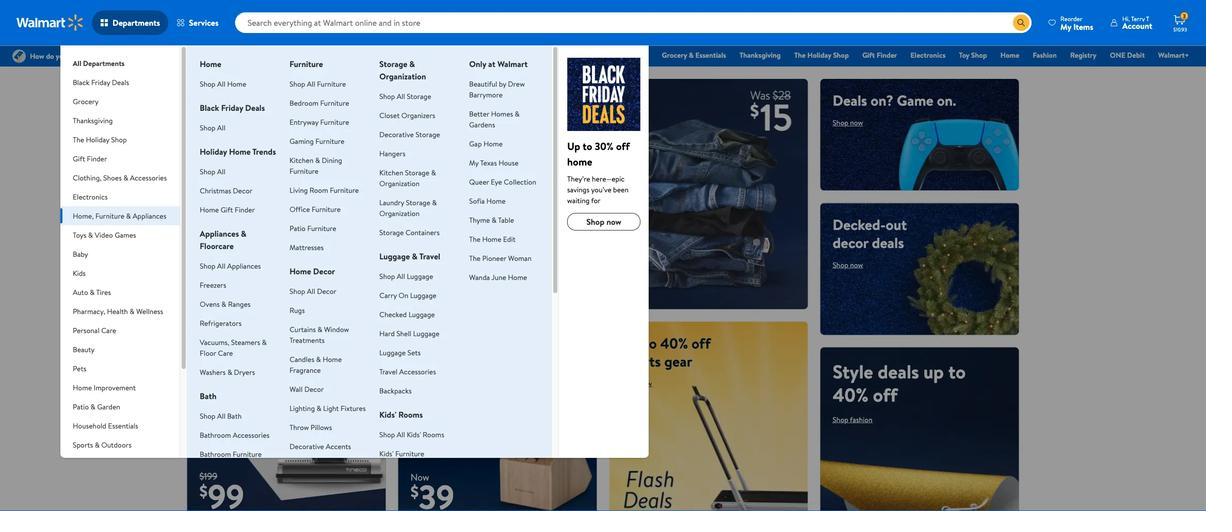 Task type: describe. For each thing, give the bounding box(es) containing it.
terry
[[1132, 14, 1146, 23]]

outdoors
[[101, 440, 132, 450]]

all for luggage & travel
[[397, 271, 405, 281]]

home inside home deals up to 30% off
[[200, 235, 248, 261]]

wall decor
[[290, 385, 324, 395]]

now for home deals are served
[[428, 361, 441, 371]]

& inside storage & organization
[[410, 58, 415, 70]]

1 vertical spatial kids'
[[407, 430, 421, 440]]

vacuums,
[[200, 338, 230, 348]]

Search search field
[[235, 12, 1032, 33]]

closet organizers
[[380, 110, 436, 120]]

all for bath
[[217, 411, 226, 421]]

bedroom furniture
[[290, 98, 349, 108]]

2 vertical spatial gift
[[221, 205, 233, 215]]

all for appliances & floorcare
[[217, 261, 226, 271]]

luggage up the hard shell luggage "link"
[[409, 310, 435, 320]]

the holiday shop button
[[60, 130, 180, 149]]

all for holiday home trends
[[217, 167, 226, 177]]

shop now for save big!
[[419, 284, 450, 294]]

shop all storage
[[380, 91, 432, 101]]

beauty
[[73, 345, 95, 355]]

bathroom accessories
[[200, 430, 270, 441]]

all for storage & organization
[[397, 91, 405, 101]]

washers & dryers link
[[200, 367, 255, 378]]

shop now link for up to 40% off sports gear
[[622, 379, 652, 389]]

to inside "style deals up to 40% off"
[[949, 359, 966, 385]]

furniture right 'room'
[[330, 185, 359, 195]]

2 vertical spatial appliances
[[227, 261, 261, 271]]

decked-
[[833, 215, 886, 235]]

grocery & essentials
[[662, 50, 727, 60]]

texas
[[481, 158, 497, 168]]

shoes
[[103, 173, 122, 183]]

the for the home edit link
[[469, 234, 481, 244]]

bedroom
[[290, 98, 319, 108]]

decor for christmas decor
[[233, 186, 253, 196]]

baby
[[73, 249, 88, 259]]

& inside appliances & floorcare
[[241, 228, 247, 240]]

by
[[499, 79, 507, 89]]

organization for kitchen
[[380, 178, 420, 189]]

they're
[[568, 174, 591, 184]]

queer eye collection link
[[469, 177, 537, 187]]

kitchen & dining furniture link
[[290, 155, 342, 176]]

hi, terry t account
[[1123, 14, 1153, 32]]

departments inside 'link'
[[83, 58, 125, 68]]

bathroom for bathroom furniture
[[200, 450, 231, 460]]

shop inside toy shop link
[[972, 50, 988, 60]]

pharmacy,
[[73, 307, 105, 317]]

storage inside kitchen storage & organization
[[405, 168, 430, 178]]

rugs
[[290, 305, 305, 316]]

pioneer
[[483, 253, 507, 263]]

now for up to 40% off sports gear
[[640, 379, 652, 389]]

patio for patio furniture
[[290, 223, 306, 233]]

luggage sets
[[380, 348, 421, 358]]

shop now for home deals are served
[[411, 361, 441, 371]]

edit
[[503, 234, 516, 244]]

light
[[323, 404, 339, 414]]

one
[[1111, 50, 1126, 60]]

1 horizontal spatial essentials
[[696, 50, 727, 60]]

treatments
[[290, 335, 325, 346]]

vacuums, steamers & floor care link
[[200, 338, 267, 358]]

hangers
[[380, 148, 406, 159]]

shop now link for save big!
[[411, 281, 458, 297]]

organization for laundry
[[380, 208, 420, 218]]

furniture down bedroom furniture link
[[320, 117, 349, 127]]

june
[[492, 272, 507, 283]]

accessories inside dropdown button
[[130, 173, 167, 183]]

office furniture link
[[290, 204, 341, 214]]

curtains & window treatments
[[290, 325, 349, 346]]

to inside "up to 40% off sports gear"
[[644, 333, 657, 354]]

now dollar 39 null group
[[398, 471, 455, 512]]

home inside dropdown button
[[73, 383, 92, 393]]

black friday deals for the black friday deals link
[[592, 50, 649, 60]]

& inside toys & video games dropdown button
[[88, 230, 93, 240]]

account
[[1123, 20, 1153, 32]]

decor for home decor
[[313, 266, 335, 277]]

luggage sets link
[[380, 348, 421, 358]]

party
[[129, 459, 146, 469]]

carry
[[380, 291, 397, 301]]

friday for black friday deals dropdown button on the top of the page
[[91, 77, 110, 87]]

& inside vacuums, steamers & floor care
[[262, 338, 267, 348]]

style deals up to 40% off
[[833, 359, 966, 408]]

mattresses
[[290, 242, 324, 253]]

travel accessories link
[[380, 367, 436, 377]]

furniture down living room furniture 'link'
[[312, 204, 341, 214]]

up to 30% off home they're here—epic savings you've been waiting for
[[568, 139, 630, 206]]

40% inside "up to 40% off sports gear"
[[661, 333, 689, 354]]

wall
[[290, 385, 303, 395]]

home gift finder link
[[200, 205, 255, 215]]

30% inside home deals up to 30% off
[[246, 258, 280, 284]]

decorative for decorative accents
[[290, 442, 324, 452]]

one debit link
[[1106, 50, 1150, 61]]

2 vertical spatial black
[[200, 102, 219, 114]]

furniture inside kitchen & dining furniture
[[290, 166, 319, 176]]

the home edit
[[469, 234, 516, 244]]

deals for home deals are served
[[452, 333, 484, 354]]

off inside "up to 40% off sports gear"
[[692, 333, 711, 354]]

hard shell luggage
[[380, 329, 440, 339]]

only
[[469, 58, 487, 70]]

1 horizontal spatial friday
[[221, 102, 243, 114]]

up for style deals up to 40% off
[[924, 359, 945, 385]]

containers
[[406, 228, 440, 238]]

you've
[[592, 185, 612, 195]]

home
[[568, 154, 593, 169]]

refrigerators
[[200, 318, 242, 328]]

throw pillows
[[290, 423, 332, 433]]

1 horizontal spatial black friday deals
[[200, 102, 265, 114]]

shop all furniture link
[[290, 79, 346, 89]]

living room furniture
[[290, 185, 359, 195]]

furniture down 'office furniture'
[[308, 223, 337, 233]]

decor for wall decor
[[305, 385, 324, 395]]

appliances inside dropdown button
[[133, 211, 166, 221]]

kids' for kids' rooms
[[380, 410, 397, 421]]

are
[[488, 333, 508, 354]]

home gift finder
[[200, 205, 255, 215]]

entryway furniture link
[[290, 117, 349, 127]]

christmas
[[200, 186, 231, 196]]

care inside dropdown button
[[101, 326, 116, 336]]

the home edit link
[[469, 234, 516, 244]]

$ for home deals are served
[[411, 481, 419, 504]]

home deals up to 30% off
[[200, 235, 294, 307]]

mattresses link
[[290, 242, 324, 253]]

up for home
[[568, 139, 581, 153]]

& inside curtains & window treatments
[[318, 325, 323, 335]]

shop now for high tech gifts, huge savings
[[200, 136, 230, 146]]

kitchen & dining furniture
[[290, 155, 342, 176]]

gift finder for gift finder 'link'
[[863, 50, 898, 60]]

30% inside the up to 30% off home they're here—epic savings you've been waiting for
[[595, 139, 614, 153]]

toys & video games
[[73, 230, 136, 240]]

1 shop all link from the top
[[200, 123, 226, 133]]

the for the holiday shop "dropdown button"
[[73, 135, 84, 145]]

electronics button
[[60, 187, 180, 207]]

1 horizontal spatial travel
[[420, 251, 441, 262]]

shop all appliances
[[200, 261, 261, 271]]

gap home
[[469, 139, 503, 149]]

storage inside laundry storage & organization
[[406, 198, 431, 208]]

luggage down luggage & travel
[[407, 271, 433, 281]]

walmart+
[[1159, 50, 1190, 60]]

deals left 'on?'
[[833, 90, 868, 111]]

walmart+ link
[[1154, 50, 1195, 61]]

shop now link for high tech gifts, huge savings
[[200, 136, 230, 146]]

the holiday shop for the holiday shop "dropdown button"
[[73, 135, 127, 145]]

0 vertical spatial rooms
[[399, 410, 423, 421]]

home link
[[997, 50, 1025, 61]]

washers
[[200, 367, 226, 378]]

decorative accents
[[290, 442, 351, 452]]

seasonal
[[73, 459, 100, 469]]

freezers link
[[200, 280, 226, 290]]

2 shop all from the top
[[200, 167, 226, 177]]

laundry storage & organization
[[380, 198, 437, 218]]

shop now for home deals up to 30% off
[[200, 314, 230, 324]]

games
[[115, 230, 136, 240]]

shop all luggage
[[380, 271, 433, 281]]

shop now link for deals on? game on.
[[833, 118, 864, 128]]

black for the black friday deals link
[[592, 50, 609, 60]]

was dollar $199, now dollar 99 group
[[187, 470, 244, 512]]

thanksgiving button
[[60, 111, 180, 130]]

barrymore
[[469, 90, 503, 100]]

kitchen for furniture
[[290, 155, 314, 165]]

reorder my items
[[1061, 14, 1094, 32]]

shop now link for decked-out decor deals
[[833, 260, 864, 270]]

& inside "pharmacy, health & wellness" dropdown button
[[130, 307, 135, 317]]

luggage right shell
[[413, 329, 440, 339]]

essentials inside dropdown button
[[108, 421, 138, 431]]

vacuums, steamers & floor care
[[200, 338, 267, 358]]

deals for style deals up to 40% off
[[878, 359, 920, 385]]

& inside sports & outdoors dropdown button
[[95, 440, 100, 450]]

lighting
[[290, 404, 315, 414]]

up for home deals up to 30% off
[[200, 258, 220, 284]]

auto & tires
[[73, 287, 111, 297]]

black friday deals link
[[587, 50, 654, 61]]

household
[[73, 421, 106, 431]]

the holiday shop link
[[790, 50, 854, 61]]

& inside kitchen & dining furniture
[[315, 155, 320, 165]]

floorcare
[[200, 241, 234, 252]]

now for deals on? game on.
[[851, 118, 864, 128]]



Task type: vqa. For each thing, say whether or not it's contained in the screenshot.
Days
no



Task type: locate. For each thing, give the bounding box(es) containing it.
0 vertical spatial electronics
[[911, 50, 946, 60]]

1 horizontal spatial the holiday shop
[[795, 50, 850, 60]]

kids' up the 'kids' furniture' on the left bottom of page
[[407, 430, 421, 440]]

1 horizontal spatial 40%
[[833, 382, 869, 408]]

storage up organizers
[[407, 91, 432, 101]]

rooms up shop all kids' rooms
[[399, 410, 423, 421]]

decorative down throw pillows link
[[290, 442, 324, 452]]

& inside grocery & essentials link
[[689, 50, 694, 60]]

thyme & table
[[469, 215, 514, 225]]

bath up 'shop all bath'
[[200, 391, 217, 402]]

furniture up 'toys & video games'
[[95, 211, 124, 221]]

furniture up the dining
[[316, 136, 345, 146]]

& inside better homes & gardens
[[515, 109, 520, 119]]

thanksgiving for thanksgiving dropdown button
[[73, 115, 113, 126]]

furniture up shop all furniture link
[[290, 58, 323, 70]]

wanda june home
[[469, 272, 527, 283]]

out
[[886, 215, 908, 235]]

decor up home gift finder
[[233, 186, 253, 196]]

2 vertical spatial friday
[[221, 102, 243, 114]]

all
[[73, 58, 81, 68], [217, 79, 226, 89], [307, 79, 315, 89], [397, 91, 405, 101], [217, 123, 226, 133], [217, 167, 226, 177], [217, 261, 226, 271], [397, 271, 405, 281], [307, 286, 315, 296], [217, 411, 226, 421], [397, 430, 405, 440]]

kids button
[[60, 264, 180, 283]]

furniture inside dropdown button
[[95, 211, 124, 221]]

all inside 'link'
[[73, 58, 81, 68]]

patio up household
[[73, 402, 89, 412]]

0 vertical spatial friday
[[611, 50, 630, 60]]

now for save big!
[[437, 284, 450, 294]]

better homes & gardens link
[[469, 109, 520, 130]]

40% inside "style deals up to 40% off"
[[833, 382, 869, 408]]

deals right decor
[[873, 233, 905, 253]]

checked luggage link
[[380, 310, 435, 320]]

hard shell luggage link
[[380, 329, 440, 339]]

1 horizontal spatial bath
[[227, 411, 242, 421]]

friday down all departments
[[91, 77, 110, 87]]

holiday inside "dropdown button"
[[86, 135, 109, 145]]

decorative up hangers link
[[380, 129, 414, 139]]

& inside candles & home fragrance
[[316, 355, 321, 365]]

1 horizontal spatial $
[[411, 481, 419, 504]]

accessories up "bathroom furniture"
[[233, 430, 270, 441]]

home, furniture & appliances image
[[568, 58, 641, 131]]

ovens
[[200, 299, 220, 309]]

0 horizontal spatial up
[[568, 139, 581, 153]]

steamers
[[231, 338, 260, 348]]

beauty button
[[60, 340, 180, 359]]

& inside laundry storage & organization
[[432, 198, 437, 208]]

1 horizontal spatial my
[[1061, 21, 1072, 32]]

shop now for deals on? game on.
[[833, 118, 864, 128]]

electronics inside dropdown button
[[73, 192, 108, 202]]

1 vertical spatial appliances
[[200, 228, 239, 240]]

black friday deals down shop all home link
[[200, 102, 265, 114]]

one debit
[[1111, 50, 1146, 60]]

shop all link up christmas
[[200, 167, 226, 177]]

0 vertical spatial my
[[1061, 21, 1072, 32]]

deals right style
[[878, 359, 920, 385]]

1 vertical spatial the holiday shop
[[73, 135, 127, 145]]

all up black friday deals dropdown button on the top of the page
[[73, 58, 81, 68]]

storage containers
[[380, 228, 440, 238]]

finder inside 'link'
[[877, 50, 898, 60]]

0 vertical spatial up
[[200, 258, 220, 284]]

off
[[617, 139, 630, 153], [200, 281, 224, 307], [692, 333, 711, 354], [874, 382, 898, 408]]

furniture up entryway furniture link
[[320, 98, 349, 108]]

electronics link
[[907, 50, 951, 61]]

1 vertical spatial finder
[[87, 154, 107, 164]]

shop now link for home deals up to 30% off
[[200, 314, 230, 324]]

up for sports
[[622, 333, 640, 354]]

furniture down shop all kids' rooms
[[396, 449, 425, 459]]

kids'
[[380, 410, 397, 421], [407, 430, 421, 440], [380, 449, 394, 459]]

0 vertical spatial bathroom
[[200, 430, 231, 441]]

0 horizontal spatial 40%
[[661, 333, 689, 354]]

tech
[[234, 90, 262, 111]]

pillows
[[311, 423, 332, 433]]

finder for gift finder 'link'
[[877, 50, 898, 60]]

freezers
[[200, 280, 226, 290]]

gift right the holiday shop link
[[863, 50, 876, 60]]

kitchen storage & organization link
[[380, 168, 436, 189]]

0 vertical spatial kids'
[[380, 410, 397, 421]]

gift down christmas decor link
[[221, 205, 233, 215]]

1 vertical spatial up
[[622, 333, 640, 354]]

up inside home deals up to 30% off
[[200, 258, 220, 284]]

electronics down clothing,
[[73, 192, 108, 202]]

1 vertical spatial grocery
[[73, 96, 99, 106]]

patio for patio & garden
[[73, 402, 89, 412]]

up up home
[[568, 139, 581, 153]]

christmas decor link
[[200, 186, 253, 196]]

all for home decor
[[307, 286, 315, 296]]

storage down laundry storage & organization
[[380, 228, 404, 238]]

deals left the gifts,
[[245, 102, 265, 114]]

0 vertical spatial 40%
[[661, 333, 689, 354]]

1 vertical spatial my
[[469, 158, 479, 168]]

savings down shop all home link
[[200, 108, 245, 129]]

1 horizontal spatial gift
[[221, 205, 233, 215]]

my
[[1061, 21, 1072, 32], [469, 158, 479, 168]]

kitchen storage & organization
[[380, 168, 436, 189]]

0 vertical spatial appliances
[[133, 211, 166, 221]]

deals inside dropdown button
[[112, 77, 129, 87]]

0 horizontal spatial holiday
[[86, 135, 109, 145]]

0 vertical spatial kitchen
[[290, 155, 314, 165]]

deals inside "style deals up to 40% off"
[[878, 359, 920, 385]]

$10.93
[[1174, 26, 1188, 33]]

office
[[290, 204, 310, 214]]

1 vertical spatial travel
[[380, 367, 398, 377]]

1 vertical spatial bathroom
[[200, 450, 231, 460]]

all down high at the left of the page
[[217, 123, 226, 133]]

search icon image
[[1018, 19, 1026, 27]]

off inside the up to 30% off home they're here—epic savings you've been waiting for
[[617, 139, 630, 153]]

grocery inside grocery & essentials link
[[662, 50, 688, 60]]

walmart image
[[17, 14, 84, 31]]

shop all link down high at the left of the page
[[200, 123, 226, 133]]

all up bathroom accessories link on the left bottom of page
[[217, 411, 226, 421]]

appliances
[[133, 211, 166, 221], [200, 228, 239, 240], [227, 261, 261, 271]]

shop
[[834, 50, 850, 60], [972, 50, 988, 60], [200, 79, 216, 89], [290, 79, 305, 89], [380, 91, 395, 101], [833, 118, 849, 128], [200, 123, 216, 133], [111, 135, 127, 145], [200, 136, 215, 146], [200, 167, 216, 177], [587, 216, 605, 228], [833, 260, 849, 270], [200, 261, 216, 271], [380, 271, 395, 281], [419, 284, 435, 294], [290, 286, 305, 296], [200, 314, 215, 324], [411, 361, 427, 371], [622, 379, 638, 389], [200, 411, 216, 421], [833, 415, 849, 425], [380, 430, 395, 440]]

gift finder up clothing,
[[73, 154, 107, 164]]

0 vertical spatial black friday deals
[[592, 50, 649, 60]]

gifts,
[[265, 90, 298, 111]]

bathroom up $199
[[200, 450, 231, 460]]

the for "the pioneer woman" link
[[469, 253, 481, 263]]

1 vertical spatial bath
[[227, 411, 242, 421]]

care inside vacuums, steamers & floor care
[[218, 348, 233, 358]]

care down vacuums,
[[218, 348, 233, 358]]

30% up ranges
[[246, 258, 280, 284]]

1 horizontal spatial finder
[[235, 205, 255, 215]]

black down all departments
[[73, 77, 90, 87]]

throw
[[290, 423, 309, 433]]

all down "floorcare"
[[217, 261, 226, 271]]

black friday deals for black friday deals dropdown button on the top of the page
[[73, 77, 129, 87]]

shop inside the holiday shop link
[[834, 50, 850, 60]]

decor inside seasonal decor & party supplies
[[102, 459, 121, 469]]

0 horizontal spatial friday
[[91, 77, 110, 87]]

to inside home deals up to 30% off
[[225, 258, 242, 284]]

0 horizontal spatial 30%
[[246, 258, 280, 284]]

grocery for grocery & essentials
[[662, 50, 688, 60]]

deals down patio furniture link at the left top of the page
[[253, 235, 294, 261]]

backpacks
[[380, 386, 412, 396]]

ovens & ranges link
[[200, 299, 251, 309]]

1 vertical spatial decorative
[[290, 442, 324, 452]]

1 vertical spatial shop all link
[[200, 167, 226, 177]]

shop now
[[833, 118, 864, 128], [200, 136, 230, 146], [587, 216, 622, 228], [833, 260, 864, 270], [419, 284, 450, 294], [200, 314, 230, 324], [411, 361, 441, 371], [622, 379, 652, 389]]

black inside dropdown button
[[73, 77, 90, 87]]

0 horizontal spatial gift
[[73, 154, 85, 164]]

1 vertical spatial essentials
[[108, 421, 138, 431]]

$ inside group
[[200, 480, 208, 503]]

gift for the gift finder dropdown button
[[73, 154, 85, 164]]

appliances up games
[[133, 211, 166, 221]]

thanksgiving for thanksgiving link
[[740, 50, 781, 60]]

2 horizontal spatial gift
[[863, 50, 876, 60]]

now
[[851, 118, 864, 128], [217, 136, 230, 146], [607, 216, 622, 228], [851, 260, 864, 270], [437, 284, 450, 294], [217, 314, 230, 324], [428, 361, 441, 371], [640, 379, 652, 389]]

0 vertical spatial thanksgiving
[[740, 50, 781, 60]]

storage inside storage & organization
[[380, 58, 408, 70]]

bathroom down the shop all bath link
[[200, 430, 231, 441]]

all for kids' rooms
[[397, 430, 405, 440]]

thyme
[[469, 215, 490, 225]]

& inside kitchen storage & organization
[[431, 168, 436, 178]]

to inside the up to 30% off home they're here—epic savings you've been waiting for
[[583, 139, 593, 153]]

2 horizontal spatial friday
[[611, 50, 630, 60]]

checked luggage
[[380, 310, 435, 320]]

decor down outdoors
[[102, 459, 121, 469]]

to
[[583, 139, 593, 153], [225, 258, 242, 284], [644, 333, 657, 354], [949, 359, 966, 385]]

all down home decor
[[307, 286, 315, 296]]

deals for home deals up to 30% off
[[253, 235, 294, 261]]

1 vertical spatial rooms
[[423, 430, 445, 440]]

bathroom furniture link
[[200, 450, 262, 460]]

0 horizontal spatial electronics
[[73, 192, 108, 202]]

2 horizontal spatial finder
[[877, 50, 898, 60]]

my inside reorder my items
[[1061, 21, 1072, 32]]

organization inside kitchen storage & organization
[[380, 178, 420, 189]]

shop all furniture
[[290, 79, 346, 89]]

all up 'on'
[[397, 271, 405, 281]]

wall decor link
[[290, 385, 324, 395]]

2 vertical spatial accessories
[[233, 430, 270, 441]]

gift inside 'link'
[[863, 50, 876, 60]]

home inside candles & home fragrance
[[323, 355, 342, 365]]

now for home deals up to 30% off
[[217, 314, 230, 324]]

1 horizontal spatial up
[[622, 333, 640, 354]]

shop all down high at the left of the page
[[200, 123, 226, 133]]

friday for the black friday deals link
[[611, 50, 630, 60]]

0 horizontal spatial bath
[[200, 391, 217, 402]]

savings inside the up to 30% off home they're here—epic savings you've been waiting for
[[568, 185, 590, 195]]

0 horizontal spatial gift finder
[[73, 154, 107, 164]]

save
[[411, 225, 477, 271]]

0 vertical spatial grocery
[[662, 50, 688, 60]]

accents
[[326, 442, 351, 452]]

2 vertical spatial finder
[[235, 205, 255, 215]]

on
[[399, 291, 409, 301]]

1 horizontal spatial black
[[200, 102, 219, 114]]

1 vertical spatial organization
[[380, 178, 420, 189]]

kitchen for storage & organization
[[380, 168, 404, 178]]

now for decked-out decor deals
[[851, 260, 864, 270]]

drew
[[508, 79, 525, 89]]

1 vertical spatial accessories
[[400, 367, 436, 377]]

storage down organizers
[[416, 129, 440, 139]]

appliances down appliances & floorcare
[[227, 261, 261, 271]]

bath up bathroom accessories link on the left bottom of page
[[227, 411, 242, 421]]

0 horizontal spatial up
[[200, 258, 220, 284]]

2 vertical spatial kids'
[[380, 449, 394, 459]]

off inside "style deals up to 40% off"
[[874, 382, 898, 408]]

& inside patio & garden dropdown button
[[91, 402, 95, 412]]

0 horizontal spatial travel
[[380, 367, 398, 377]]

accessories down sets
[[400, 367, 436, 377]]

0 vertical spatial essentials
[[696, 50, 727, 60]]

decor down home decor
[[317, 286, 337, 296]]

0 vertical spatial decorative
[[380, 129, 414, 139]]

luggage right 'on'
[[410, 291, 437, 301]]

essentials down patio & garden dropdown button at the left bottom of the page
[[108, 421, 138, 431]]

woman
[[508, 253, 532, 263]]

$ inside now dollar 39 null "group"
[[411, 481, 419, 504]]

on.
[[938, 90, 957, 111]]

storage down hangers link
[[405, 168, 430, 178]]

fragrance
[[290, 365, 321, 375]]

1 horizontal spatial care
[[218, 348, 233, 358]]

the right thanksgiving link
[[795, 50, 806, 60]]

0 horizontal spatial accessories
[[130, 173, 167, 183]]

furniture up living
[[290, 166, 319, 176]]

2 bathroom from the top
[[200, 450, 231, 460]]

dining
[[322, 155, 342, 165]]

2 horizontal spatial black friday deals
[[592, 50, 649, 60]]

kitchen inside kitchen storage & organization
[[380, 168, 404, 178]]

up inside the up to 30% off home they're here—epic savings you've been waiting for
[[568, 139, 581, 153]]

1 horizontal spatial 30%
[[595, 139, 614, 153]]

bathroom for bathroom accessories
[[200, 430, 231, 441]]

accessories for travel accessories
[[400, 367, 436, 377]]

kids' down backpacks link at bottom
[[380, 410, 397, 421]]

Walmart Site-Wide search field
[[235, 12, 1032, 33]]

travel up backpacks link at bottom
[[380, 367, 398, 377]]

0 horizontal spatial savings
[[200, 108, 245, 129]]

deals down walmart site-wide search field
[[632, 50, 649, 60]]

all up huge
[[307, 79, 315, 89]]

electronics for electronics dropdown button
[[73, 192, 108, 202]]

organization up shop all storage
[[380, 71, 426, 82]]

the left pioneer
[[469, 253, 481, 263]]

pharmacy, health & wellness
[[73, 307, 163, 317]]

0 vertical spatial care
[[101, 326, 116, 336]]

deals inside decked-out decor deals
[[873, 233, 905, 253]]

decor for seasonal decor & party supplies
[[102, 459, 121, 469]]

kids' down shop all kids' rooms
[[380, 449, 394, 459]]

kitchen down the gaming
[[290, 155, 314, 165]]

black for black friday deals dropdown button on the top of the page
[[73, 77, 90, 87]]

1 horizontal spatial electronics
[[911, 50, 946, 60]]

1 vertical spatial shop all
[[200, 167, 226, 177]]

1 organization from the top
[[380, 71, 426, 82]]

electronics for "electronics" link
[[911, 50, 946, 60]]

black
[[592, 50, 609, 60], [73, 77, 90, 87], [200, 102, 219, 114]]

friday
[[611, 50, 630, 60], [91, 77, 110, 87], [221, 102, 243, 114]]

up inside "style deals up to 40% off"
[[924, 359, 945, 385]]

holiday for the holiday shop link
[[808, 50, 832, 60]]

finder inside dropdown button
[[87, 154, 107, 164]]

kids' for kids' furniture
[[380, 449, 394, 459]]

appliances inside appliances & floorcare
[[200, 228, 239, 240]]

now for high tech gifts, huge savings
[[217, 136, 230, 146]]

holiday for the holiday shop "dropdown button"
[[86, 135, 109, 145]]

the for the holiday shop link
[[795, 50, 806, 60]]

kitchen inside kitchen & dining furniture
[[290, 155, 314, 165]]

gift for gift finder 'link'
[[863, 50, 876, 60]]

savings
[[200, 108, 245, 129], [568, 185, 590, 195]]

0 horizontal spatial kitchen
[[290, 155, 314, 165]]

2 horizontal spatial holiday
[[808, 50, 832, 60]]

0 horizontal spatial black
[[73, 77, 90, 87]]

0 horizontal spatial my
[[469, 158, 479, 168]]

0 vertical spatial up
[[568, 139, 581, 153]]

& inside clothing, shoes & accessories dropdown button
[[124, 173, 128, 183]]

& inside home, furniture & appliances dropdown button
[[126, 211, 131, 221]]

grocery inside grocery dropdown button
[[73, 96, 99, 106]]

friday inside dropdown button
[[91, 77, 110, 87]]

gift inside dropdown button
[[73, 154, 85, 164]]

0 vertical spatial patio
[[290, 223, 306, 233]]

3
[[1184, 12, 1187, 21]]

patio & garden button
[[60, 398, 180, 417]]

2 shop all link from the top
[[200, 167, 226, 177]]

departments inside popup button
[[113, 17, 160, 28]]

furniture up huge
[[317, 79, 346, 89]]

all up "closet organizers" link
[[397, 91, 405, 101]]

0 vertical spatial shop all link
[[200, 123, 226, 133]]

gift finder inside 'link'
[[863, 50, 898, 60]]

beautiful by drew barrymore
[[469, 79, 525, 100]]

registry
[[1071, 50, 1097, 60]]

beautiful
[[469, 79, 498, 89]]

2 vertical spatial holiday
[[200, 146, 227, 158]]

clothing,
[[73, 173, 102, 183]]

accessories for bathroom accessories
[[233, 430, 270, 441]]

decorative storage link
[[380, 129, 440, 139]]

bathroom accessories link
[[200, 430, 270, 441]]

trends
[[253, 146, 276, 158]]

furniture down bathroom accessories link on the left bottom of page
[[233, 450, 262, 460]]

0 vertical spatial bath
[[200, 391, 217, 402]]

the down thyme
[[469, 234, 481, 244]]

gift finder inside dropdown button
[[73, 154, 107, 164]]

up left gear
[[622, 333, 640, 354]]

items
[[1074, 21, 1094, 32]]

0 vertical spatial 30%
[[595, 139, 614, 153]]

2 vertical spatial organization
[[380, 208, 420, 218]]

gift finder button
[[60, 149, 180, 168]]

deals
[[873, 233, 905, 253], [253, 235, 294, 261], [452, 333, 484, 354], [878, 359, 920, 385]]

1 horizontal spatial patio
[[290, 223, 306, 233]]

finder for the gift finder dropdown button
[[87, 154, 107, 164]]

1 vertical spatial friday
[[91, 77, 110, 87]]

curtains & window treatments link
[[290, 325, 349, 346]]

all for furniture
[[307, 79, 315, 89]]

all up high at the left of the page
[[217, 79, 226, 89]]

toy
[[960, 50, 970, 60]]

patio inside dropdown button
[[73, 402, 89, 412]]

pets
[[73, 364, 86, 374]]

1 vertical spatial kitchen
[[380, 168, 404, 178]]

0 vertical spatial holiday
[[808, 50, 832, 60]]

up inside "up to 40% off sports gear"
[[622, 333, 640, 354]]

essentials left thanksgiving link
[[696, 50, 727, 60]]

storage right laundry
[[406, 198, 431, 208]]

shop all storage link
[[380, 91, 432, 101]]

0 horizontal spatial patio
[[73, 402, 89, 412]]

departments up black friday deals dropdown button on the top of the page
[[83, 58, 125, 68]]

gaming furniture link
[[290, 136, 345, 146]]

shop inside shop now link
[[419, 284, 435, 294]]

decorative for decorative storage
[[380, 129, 414, 139]]

patio down office
[[290, 223, 306, 233]]

30% up here—epic
[[595, 139, 614, 153]]

candles
[[290, 355, 315, 365]]

2 organization from the top
[[380, 178, 420, 189]]

1 horizontal spatial holiday
[[200, 146, 227, 158]]

black friday deals inside dropdown button
[[73, 77, 129, 87]]

black down walmart site-wide search field
[[592, 50, 609, 60]]

the up clothing,
[[73, 135, 84, 145]]

1 horizontal spatial thanksgiving
[[740, 50, 781, 60]]

luggage down 'hard'
[[380, 348, 406, 358]]

$ down the 'kids' furniture' on the left bottom of page
[[411, 481, 419, 504]]

shop all kids' rooms link
[[380, 430, 445, 440]]

finder up clothing,
[[87, 154, 107, 164]]

friday down walmart site-wide search field
[[611, 50, 630, 60]]

accessories
[[130, 173, 167, 183], [400, 367, 436, 377], [233, 430, 270, 441]]

shop now for up to 40% off sports gear
[[622, 379, 652, 389]]

storage up shop all storage
[[380, 58, 408, 70]]

carry on luggage
[[380, 291, 437, 301]]

grocery for grocery
[[73, 96, 99, 106]]

1 vertical spatial holiday
[[86, 135, 109, 145]]

gift finder up 'on?'
[[863, 50, 898, 60]]

my left 'texas'
[[469, 158, 479, 168]]

& inside seasonal decor & party supplies
[[123, 459, 128, 469]]

organization inside laundry storage & organization
[[380, 208, 420, 218]]

shop inside the holiday shop "dropdown button"
[[111, 135, 127, 145]]

black down shop all home link
[[200, 102, 219, 114]]

thanksgiving inside dropdown button
[[73, 115, 113, 126]]

deals inside home deals up to 30% off
[[253, 235, 294, 261]]

the holiday shop for the holiday shop link
[[795, 50, 850, 60]]

$ for home deals up to 30% off
[[200, 480, 208, 503]]

3 organization from the top
[[380, 208, 420, 218]]

0 vertical spatial gift
[[863, 50, 876, 60]]

window
[[324, 325, 349, 335]]

1 vertical spatial up
[[924, 359, 945, 385]]

appliances up "floorcare"
[[200, 228, 239, 240]]

1 vertical spatial gift
[[73, 154, 85, 164]]

gift up clothing,
[[73, 154, 85, 164]]

1 shop all from the top
[[200, 123, 226, 133]]

hangers link
[[380, 148, 406, 159]]

sofia home link
[[469, 196, 506, 206]]

shop now for decked-out decor deals
[[833, 260, 864, 270]]

gaming furniture
[[290, 136, 345, 146]]

auto
[[73, 287, 88, 297]]

rooms up the 'kids' furniture' on the left bottom of page
[[423, 430, 445, 440]]

2 horizontal spatial black
[[592, 50, 609, 60]]

0 horizontal spatial care
[[101, 326, 116, 336]]

the holiday shop inside "dropdown button"
[[73, 135, 127, 145]]

electronics left toy
[[911, 50, 946, 60]]

1 bathroom from the top
[[200, 430, 231, 441]]

video
[[95, 230, 113, 240]]

off inside home deals up to 30% off
[[200, 281, 224, 307]]

shop now link for home deals are served
[[411, 361, 441, 371]]

organization up laundry
[[380, 178, 420, 189]]

all up christmas decor
[[217, 167, 226, 177]]

care down "health"
[[101, 326, 116, 336]]

home deals are served
[[411, 333, 553, 354]]

0 horizontal spatial decorative
[[290, 442, 324, 452]]

& inside auto & tires dropdown button
[[90, 287, 95, 297]]

the inside "dropdown button"
[[73, 135, 84, 145]]

1 vertical spatial thanksgiving
[[73, 115, 113, 126]]

home,
[[73, 211, 94, 221]]

savings inside the high tech gifts, huge savings
[[200, 108, 245, 129]]

luggage up shop all luggage
[[380, 251, 410, 262]]

living
[[290, 185, 308, 195]]

1 horizontal spatial grocery
[[662, 50, 688, 60]]

accessories down the gift finder dropdown button
[[130, 173, 167, 183]]

gift finder for the gift finder dropdown button
[[73, 154, 107, 164]]

shop all bath
[[200, 411, 242, 421]]

deals up grocery dropdown button
[[112, 77, 129, 87]]

1 horizontal spatial up
[[924, 359, 945, 385]]

$ down the bathroom furniture link at left bottom
[[200, 480, 208, 503]]

0 vertical spatial shop all
[[200, 123, 226, 133]]

0 vertical spatial organization
[[380, 71, 426, 82]]



